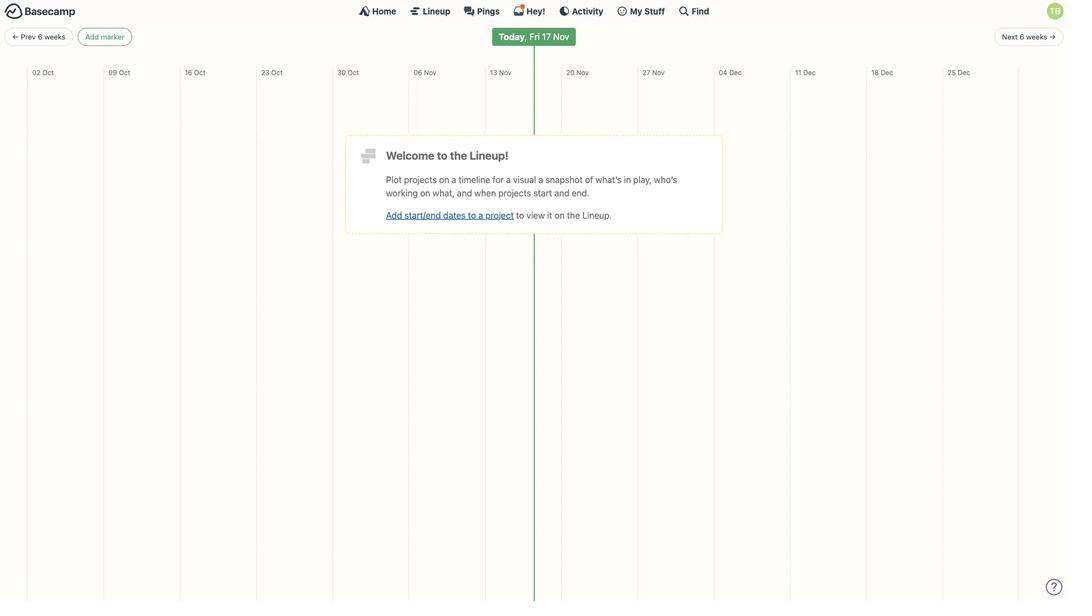 Task type: describe. For each thing, give the bounding box(es) containing it.
nov for 06 nov
[[424, 68, 437, 76]]

2 6 from the left
[[1020, 33, 1025, 41]]

06 nov
[[414, 68, 437, 76]]

add for add marker
[[86, 33, 99, 41]]

what,
[[433, 188, 455, 198]]

0 horizontal spatial the
[[450, 149, 467, 162]]

dec for 18 dec
[[881, 68, 894, 76]]

06
[[414, 68, 422, 76]]

1 weeks from the left
[[44, 33, 65, 41]]

welcome
[[386, 149, 435, 162]]

dec for 04 dec
[[730, 68, 742, 76]]

oct for 16 oct
[[194, 68, 206, 76]]

home
[[372, 6, 396, 16]]

oct for 30 oct
[[348, 68, 359, 76]]

pings button
[[464, 6, 500, 17]]

it
[[548, 210, 553, 220]]

nov for 13 nov
[[500, 68, 512, 76]]

← prev 6 weeks
[[12, 33, 65, 41]]

a up start
[[539, 174, 544, 185]]

my stuff button
[[617, 6, 665, 17]]

a right the for
[[506, 174, 511, 185]]

who's
[[654, 174, 678, 185]]

30
[[338, 68, 346, 76]]

switch accounts image
[[4, 3, 76, 20]]

nov for 20 nov
[[577, 68, 589, 76]]

oct for 09 oct
[[119, 68, 130, 76]]

working
[[386, 188, 418, 198]]

my stuff
[[630, 6, 665, 16]]

of
[[585, 174, 594, 185]]

a up the what,
[[452, 174, 457, 185]]

plot projects on a timeline for a visual a snapshot of what's in play, who's working on what, and when projects start and end.
[[386, 174, 678, 198]]

1 horizontal spatial on
[[439, 174, 450, 185]]

when
[[475, 188, 496, 198]]

23 oct
[[261, 68, 283, 76]]

end.
[[572, 188, 590, 198]]

snapshot
[[546, 174, 583, 185]]

dates
[[444, 210, 466, 220]]

next
[[1003, 33, 1018, 41]]

welcome to the lineup!
[[386, 149, 509, 162]]

lineup link
[[410, 6, 451, 17]]

09
[[109, 68, 117, 76]]

16
[[185, 68, 192, 76]]

2 horizontal spatial on
[[555, 210, 565, 220]]

add for add start/end dates to a project to view it on the lineup.
[[386, 210, 402, 220]]

hey! button
[[513, 4, 546, 17]]

prev
[[21, 33, 36, 41]]

0 horizontal spatial on
[[420, 188, 431, 198]]

add start/end dates to a project link
[[386, 210, 514, 220]]

dec for 25 dec
[[958, 68, 971, 76]]

home link
[[359, 6, 396, 17]]

2 and from the left
[[555, 188, 570, 198]]

add marker link
[[78, 28, 132, 46]]

main element
[[0, 0, 1069, 22]]

my
[[630, 6, 643, 16]]

what's
[[596, 174, 622, 185]]

nov for 27 nov
[[653, 68, 665, 76]]

25
[[948, 68, 957, 76]]

lineup!
[[470, 149, 509, 162]]

oct for 23 oct
[[271, 68, 283, 76]]

pings
[[477, 6, 500, 16]]

marker
[[101, 33, 124, 41]]



Task type: vqa. For each thing, say whether or not it's contained in the screenshot.
Walters
no



Task type: locate. For each thing, give the bounding box(es) containing it.
projects down visual
[[499, 188, 532, 198]]

activity link
[[559, 6, 604, 17]]

6
[[38, 33, 42, 41], [1020, 33, 1025, 41]]

add marker
[[86, 33, 124, 41]]

1 horizontal spatial weeks
[[1027, 33, 1048, 41]]

←
[[12, 33, 19, 41]]

3 oct from the left
[[194, 68, 206, 76]]

20
[[567, 68, 575, 76]]

13
[[490, 68, 498, 76]]

oct for 02 oct
[[42, 68, 54, 76]]

for
[[493, 174, 504, 185]]

dec right 04
[[730, 68, 742, 76]]

1 vertical spatial add
[[386, 210, 402, 220]]

18
[[872, 68, 879, 76]]

5 oct from the left
[[348, 68, 359, 76]]

the up timeline on the top left
[[450, 149, 467, 162]]

30 oct
[[338, 68, 359, 76]]

4 nov from the left
[[653, 68, 665, 76]]

find
[[692, 6, 710, 16]]

0 horizontal spatial to
[[437, 149, 448, 162]]

11
[[796, 68, 802, 76]]

find button
[[679, 6, 710, 17]]

and down the snapshot
[[555, 188, 570, 198]]

the
[[450, 149, 467, 162], [567, 210, 580, 220]]

0 vertical spatial projects
[[404, 174, 437, 185]]

a left project
[[479, 210, 483, 220]]

play,
[[634, 174, 652, 185]]

2 vertical spatial on
[[555, 210, 565, 220]]

and
[[457, 188, 472, 198], [555, 188, 570, 198]]

to left view
[[516, 210, 525, 220]]

18 dec
[[872, 68, 894, 76]]

1 oct from the left
[[42, 68, 54, 76]]

20 nov
[[567, 68, 589, 76]]

2 dec from the left
[[804, 68, 816, 76]]

dec right 18
[[881, 68, 894, 76]]

dec right 25
[[958, 68, 971, 76]]

→
[[1050, 33, 1057, 41]]

to right welcome
[[437, 149, 448, 162]]

oct right 02
[[42, 68, 54, 76]]

13 nov
[[490, 68, 512, 76]]

on right it
[[555, 210, 565, 220]]

to
[[437, 149, 448, 162], [468, 210, 476, 220], [516, 210, 525, 220]]

1 horizontal spatial projects
[[499, 188, 532, 198]]

lineup
[[423, 6, 451, 16]]

2 nov from the left
[[500, 68, 512, 76]]

weeks right 'prev'
[[44, 33, 65, 41]]

27 nov
[[643, 68, 665, 76]]

a
[[452, 174, 457, 185], [506, 174, 511, 185], [539, 174, 544, 185], [479, 210, 483, 220]]

nov
[[424, 68, 437, 76], [500, 68, 512, 76], [577, 68, 589, 76], [653, 68, 665, 76]]

04
[[719, 68, 728, 76]]

oct
[[42, 68, 54, 76], [119, 68, 130, 76], [194, 68, 206, 76], [271, 68, 283, 76], [348, 68, 359, 76]]

plot
[[386, 174, 402, 185]]

projects up "working"
[[404, 174, 437, 185]]

timeline
[[459, 174, 491, 185]]

09 oct
[[109, 68, 130, 76]]

on left the what,
[[420, 188, 431, 198]]

1 horizontal spatial and
[[555, 188, 570, 198]]

1 and from the left
[[457, 188, 472, 198]]

02
[[32, 68, 41, 76]]

add down "working"
[[386, 210, 402, 220]]

start
[[534, 188, 552, 198]]

2 horizontal spatial to
[[516, 210, 525, 220]]

4 oct from the left
[[271, 68, 283, 76]]

add left marker
[[86, 33, 99, 41]]

2 oct from the left
[[119, 68, 130, 76]]

in
[[624, 174, 631, 185]]

the down end.
[[567, 210, 580, 220]]

to right the dates
[[468, 210, 476, 220]]

25 dec
[[948, 68, 971, 76]]

dec
[[730, 68, 742, 76], [804, 68, 816, 76], [881, 68, 894, 76], [958, 68, 971, 76]]

11 dec
[[796, 68, 816, 76]]

nov right the 06
[[424, 68, 437, 76]]

0 vertical spatial on
[[439, 174, 450, 185]]

weeks
[[44, 33, 65, 41], [1027, 33, 1048, 41]]

27
[[643, 68, 651, 76]]

oct right 30
[[348, 68, 359, 76]]

1 horizontal spatial add
[[386, 210, 402, 220]]

nov right 13
[[500, 68, 512, 76]]

dec for 11 dec
[[804, 68, 816, 76]]

16 oct
[[185, 68, 206, 76]]

0 horizontal spatial weeks
[[44, 33, 65, 41]]

1 horizontal spatial to
[[468, 210, 476, 220]]

tim burton image
[[1048, 3, 1064, 19]]

projects
[[404, 174, 437, 185], [499, 188, 532, 198]]

visual
[[513, 174, 536, 185]]

1 vertical spatial projects
[[499, 188, 532, 198]]

view
[[527, 210, 545, 220]]

6 right next
[[1020, 33, 1025, 41]]

oct right 16
[[194, 68, 206, 76]]

today
[[499, 32, 525, 42]]

0 horizontal spatial projects
[[404, 174, 437, 185]]

0 vertical spatial add
[[86, 33, 99, 41]]

stuff
[[645, 6, 665, 16]]

2 weeks from the left
[[1027, 33, 1048, 41]]

lineup.
[[583, 210, 612, 220]]

0 horizontal spatial and
[[457, 188, 472, 198]]

on
[[439, 174, 450, 185], [420, 188, 431, 198], [555, 210, 565, 220]]

6 right 'prev'
[[38, 33, 42, 41]]

add
[[86, 33, 99, 41], [386, 210, 402, 220]]

1 dec from the left
[[730, 68, 742, 76]]

1 horizontal spatial the
[[567, 210, 580, 220]]

0 horizontal spatial add
[[86, 33, 99, 41]]

hey!
[[527, 6, 546, 16]]

3 dec from the left
[[881, 68, 894, 76]]

1 vertical spatial the
[[567, 210, 580, 220]]

1 nov from the left
[[424, 68, 437, 76]]

start/end
[[405, 210, 441, 220]]

04 dec
[[719, 68, 742, 76]]

oct right the 23
[[271, 68, 283, 76]]

dec right 11
[[804, 68, 816, 76]]

3 nov from the left
[[577, 68, 589, 76]]

1 6 from the left
[[38, 33, 42, 41]]

oct right 09
[[119, 68, 130, 76]]

and down timeline on the top left
[[457, 188, 472, 198]]

project
[[486, 210, 514, 220]]

nov right "27"
[[653, 68, 665, 76]]

activity
[[572, 6, 604, 16]]

on up the what,
[[439, 174, 450, 185]]

weeks left →
[[1027, 33, 1048, 41]]

23
[[261, 68, 270, 76]]

next 6 weeks →
[[1003, 33, 1057, 41]]

add start/end dates to a project to view it on the lineup.
[[386, 210, 612, 220]]

1 horizontal spatial 6
[[1020, 33, 1025, 41]]

1 vertical spatial on
[[420, 188, 431, 198]]

02 oct
[[32, 68, 54, 76]]

0 vertical spatial the
[[450, 149, 467, 162]]

4 dec from the left
[[958, 68, 971, 76]]

0 horizontal spatial 6
[[38, 33, 42, 41]]

nov right 20
[[577, 68, 589, 76]]



